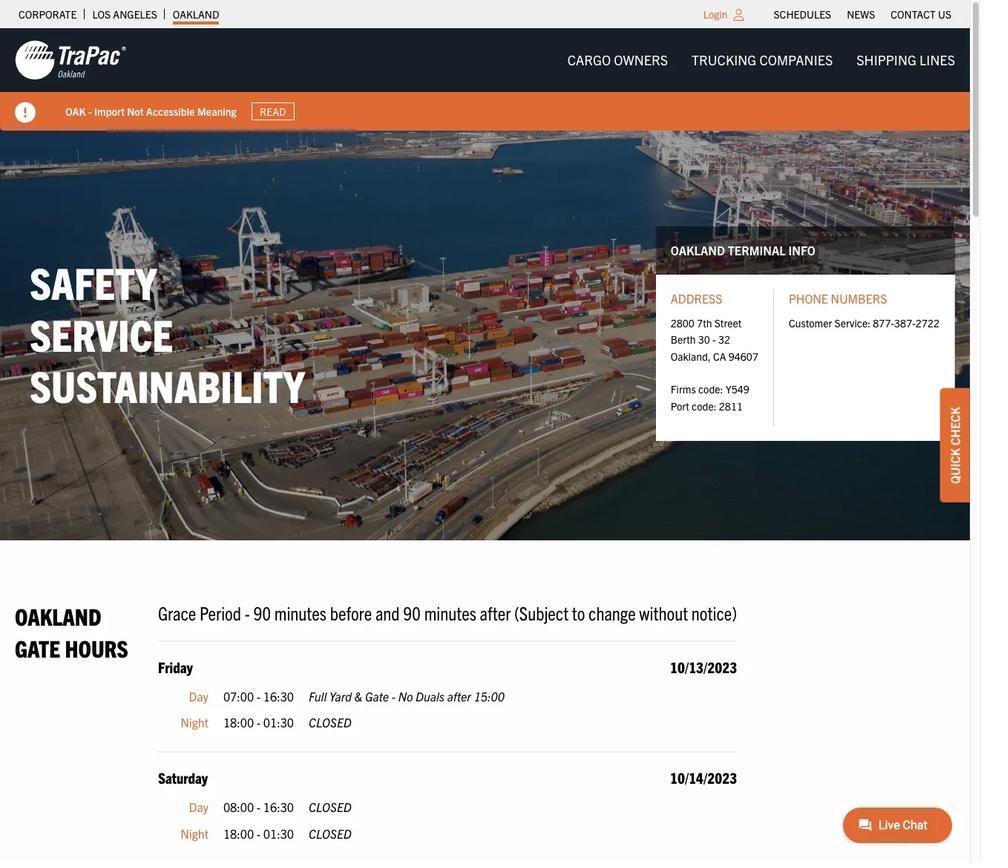 Task type: describe. For each thing, give the bounding box(es) containing it.
night for saturday
[[181, 826, 209, 841]]

877-
[[873, 316, 895, 330]]

light image
[[734, 9, 744, 21]]

2 closed from the top
[[309, 800, 352, 815]]

(subject
[[515, 601, 569, 624]]

friday
[[158, 658, 193, 676]]

day for friday
[[189, 689, 209, 704]]

32
[[719, 333, 731, 346]]

import
[[94, 104, 125, 118]]

berth
[[671, 333, 696, 346]]

1 vertical spatial gate
[[365, 689, 389, 704]]

16:30 for friday
[[263, 689, 294, 704]]

solid image
[[15, 102, 36, 123]]

01:30 for saturday
[[263, 826, 294, 841]]

2 90 from the left
[[403, 601, 421, 624]]

10/13/2023
[[671, 658, 737, 676]]

2800 7th street berth 30 - 32 oakland, ca 94607
[[671, 316, 759, 363]]

customer service: 877-387-2722
[[789, 316, 940, 330]]

trucking
[[692, 51, 757, 68]]

2800
[[671, 316, 695, 330]]

address
[[671, 291, 723, 306]]

07:00
[[223, 689, 254, 704]]

cargo
[[568, 51, 611, 68]]

safety service sustainability
[[30, 255, 305, 412]]

oakland gate hours
[[15, 601, 128, 662]]

contact us
[[891, 7, 952, 21]]

2722
[[916, 316, 940, 330]]

oakland,
[[671, 349, 711, 363]]

info
[[789, 243, 816, 257]]

- down 07:00 - 16:30
[[257, 715, 261, 730]]

387-
[[895, 316, 916, 330]]

period
[[200, 601, 241, 624]]

meaning
[[197, 104, 237, 118]]

yard
[[330, 689, 352, 704]]

- down 08:00 - 16:30
[[257, 826, 261, 841]]

saturday
[[158, 769, 208, 787]]

terminal
[[728, 243, 786, 257]]

customer
[[789, 316, 833, 330]]

service:
[[835, 316, 871, 330]]

numbers
[[831, 291, 888, 306]]

hours
[[65, 634, 128, 662]]

to
[[572, 601, 585, 624]]

service
[[30, 306, 173, 361]]

accessible
[[146, 104, 195, 118]]

shipping lines link
[[845, 45, 968, 75]]

shipping
[[857, 51, 917, 68]]

1 vertical spatial code:
[[692, 399, 717, 413]]

oakland terminal info
[[671, 243, 816, 257]]

check
[[948, 407, 963, 446]]

08:00 - 16:30
[[223, 800, 294, 815]]

oak
[[65, 104, 86, 118]]

change
[[589, 601, 636, 624]]

quick check link
[[941, 388, 971, 503]]

2811
[[719, 399, 743, 413]]

y549
[[726, 383, 750, 396]]

los angeles link
[[92, 4, 157, 25]]

10/14/2023
[[671, 769, 737, 787]]

menu bar inside banner
[[556, 45, 968, 75]]

menu bar containing schedules
[[766, 4, 960, 25]]

07:00 - 16:30
[[223, 689, 294, 704]]

grace
[[158, 601, 196, 624]]

day for saturday
[[189, 800, 209, 815]]

banner containing cargo owners
[[0, 28, 982, 131]]

read link
[[251, 102, 295, 120]]

los angeles
[[92, 7, 157, 21]]

ca
[[714, 349, 727, 363]]

shipping lines
[[857, 51, 956, 68]]

15:00
[[474, 689, 505, 704]]

oakland for oakland gate hours
[[15, 601, 101, 630]]

before
[[330, 601, 372, 624]]

- inside banner
[[88, 104, 92, 118]]

notice)
[[692, 601, 737, 624]]

oakland for oakland
[[173, 7, 219, 21]]

port
[[671, 399, 690, 413]]

- right 07:00
[[257, 689, 261, 704]]

owners
[[614, 51, 668, 68]]

firms
[[671, 383, 696, 396]]

phone
[[789, 291, 829, 306]]

not
[[127, 104, 144, 118]]

- left no
[[392, 689, 396, 704]]

18:00 for saturday
[[223, 826, 254, 841]]

companies
[[760, 51, 833, 68]]

cargo owners
[[568, 51, 668, 68]]

los
[[92, 7, 111, 21]]

7th
[[697, 316, 712, 330]]

oakland for oakland terminal info
[[671, 243, 726, 257]]

grace period - 90 minutes before and 90 minutes after (subject to change without notice)
[[158, 601, 737, 624]]



Task type: locate. For each thing, give the bounding box(es) containing it.
oakland inside oakland gate hours
[[15, 601, 101, 630]]

minutes
[[275, 601, 327, 624], [425, 601, 477, 624]]

0 vertical spatial 01:30
[[263, 715, 294, 730]]

- right 08:00
[[257, 800, 261, 815]]

0 vertical spatial oakland
[[173, 7, 219, 21]]

2 night from the top
[[181, 826, 209, 841]]

schedules
[[774, 7, 832, 21]]

oak - import not accessible meaning
[[65, 104, 237, 118]]

full
[[309, 689, 327, 704]]

18:00 - 01:30 down 08:00 - 16:30
[[223, 826, 294, 841]]

menu bar down light icon
[[556, 45, 968, 75]]

01:30
[[263, 715, 294, 730], [263, 826, 294, 841]]

- left 32
[[713, 333, 716, 346]]

0 vertical spatial gate
[[15, 634, 60, 662]]

full yard & gate - no duals after 15:00
[[309, 689, 505, 704]]

18:00 - 01:30 down 07:00 - 16:30
[[223, 715, 294, 730]]

1 horizontal spatial minutes
[[425, 601, 477, 624]]

08:00
[[223, 800, 254, 815]]

16:30
[[263, 689, 294, 704], [263, 800, 294, 815]]

1 vertical spatial menu bar
[[556, 45, 968, 75]]

2 horizontal spatial oakland
[[671, 243, 726, 257]]

16:30 for saturday
[[263, 800, 294, 815]]

18:00 - 01:30 for friday
[[223, 715, 294, 730]]

1 vertical spatial 16:30
[[263, 800, 294, 815]]

0 vertical spatial 16:30
[[263, 689, 294, 704]]

safety
[[30, 255, 157, 309]]

corporate link
[[19, 4, 77, 25]]

1 90 from the left
[[253, 601, 271, 624]]

0 vertical spatial menu bar
[[766, 4, 960, 25]]

1 18:00 from the top
[[223, 715, 254, 730]]

2 18:00 - 01:30 from the top
[[223, 826, 294, 841]]

and
[[376, 601, 400, 624]]

gate
[[15, 634, 60, 662], [365, 689, 389, 704]]

1 vertical spatial day
[[189, 800, 209, 815]]

news link
[[847, 4, 876, 25]]

1 vertical spatial 18:00 - 01:30
[[223, 826, 294, 841]]

1 night from the top
[[181, 715, 209, 730]]

90
[[253, 601, 271, 624], [403, 601, 421, 624]]

1 minutes from the left
[[275, 601, 327, 624]]

cargo owners link
[[556, 45, 680, 75]]

2 01:30 from the top
[[263, 826, 294, 841]]

18:00 down 08:00
[[223, 826, 254, 841]]

corporate
[[19, 7, 77, 21]]

1 horizontal spatial after
[[480, 601, 511, 624]]

login link
[[704, 7, 728, 21]]

01:30 down 08:00 - 16:30
[[263, 826, 294, 841]]

night for friday
[[181, 715, 209, 730]]

0 horizontal spatial gate
[[15, 634, 60, 662]]

&
[[355, 689, 363, 704]]

news
[[847, 7, 876, 21]]

day down friday at the bottom left of page
[[189, 689, 209, 704]]

0 vertical spatial after
[[480, 601, 511, 624]]

18:00 for friday
[[223, 715, 254, 730]]

2 16:30 from the top
[[263, 800, 294, 815]]

lines
[[920, 51, 956, 68]]

schedules link
[[774, 4, 832, 25]]

1 vertical spatial night
[[181, 826, 209, 841]]

- right oak
[[88, 104, 92, 118]]

2 vertical spatial closed
[[309, 826, 352, 841]]

day
[[189, 689, 209, 704], [189, 800, 209, 815]]

gate inside oakland gate hours
[[15, 634, 60, 662]]

firms code:  y549 port code:  2811
[[671, 383, 750, 413]]

18:00 - 01:30
[[223, 715, 294, 730], [223, 826, 294, 841]]

gate right the &
[[365, 689, 389, 704]]

menu bar
[[766, 4, 960, 25], [556, 45, 968, 75]]

contact
[[891, 7, 936, 21]]

0 horizontal spatial after
[[448, 689, 472, 704]]

1 16:30 from the top
[[263, 689, 294, 704]]

1 vertical spatial 01:30
[[263, 826, 294, 841]]

code: right port
[[692, 399, 717, 413]]

2 minutes from the left
[[425, 601, 477, 624]]

street
[[715, 316, 742, 330]]

1 horizontal spatial 90
[[403, 601, 421, 624]]

night up saturday
[[181, 715, 209, 730]]

2 vertical spatial oakland
[[15, 601, 101, 630]]

duals
[[416, 689, 445, 704]]

code: up 2811
[[699, 383, 724, 396]]

18:00
[[223, 715, 254, 730], [223, 826, 254, 841]]

0 vertical spatial closed
[[309, 715, 352, 730]]

1 vertical spatial oakland
[[671, 243, 726, 257]]

oakland up hours on the bottom
[[15, 601, 101, 630]]

closed
[[309, 715, 352, 730], [309, 800, 352, 815], [309, 826, 352, 841]]

contact us link
[[891, 4, 952, 25]]

16:30 right 08:00
[[263, 800, 294, 815]]

after right duals
[[448, 689, 472, 704]]

16:30 left full
[[263, 689, 294, 704]]

0 vertical spatial code:
[[699, 383, 724, 396]]

quick check
[[948, 407, 963, 484]]

night
[[181, 715, 209, 730], [181, 826, 209, 841]]

0 vertical spatial day
[[189, 689, 209, 704]]

1 18:00 - 01:30 from the top
[[223, 715, 294, 730]]

0 horizontal spatial minutes
[[275, 601, 327, 624]]

1 day from the top
[[189, 689, 209, 704]]

1 horizontal spatial gate
[[365, 689, 389, 704]]

0 vertical spatial night
[[181, 715, 209, 730]]

code:
[[699, 383, 724, 396], [692, 399, 717, 413]]

trucking companies link
[[680, 45, 845, 75]]

banner
[[0, 28, 982, 131]]

day down saturday
[[189, 800, 209, 815]]

minutes right and on the bottom left
[[425, 601, 477, 624]]

0 vertical spatial 18:00
[[223, 715, 254, 730]]

90 right period
[[253, 601, 271, 624]]

-
[[88, 104, 92, 118], [713, 333, 716, 346], [245, 601, 250, 624], [257, 689, 261, 704], [392, 689, 396, 704], [257, 715, 261, 730], [257, 800, 261, 815], [257, 826, 261, 841]]

oakland up address
[[671, 243, 726, 257]]

1 horizontal spatial oakland
[[173, 7, 219, 21]]

gate left hours on the bottom
[[15, 634, 60, 662]]

- right period
[[245, 601, 250, 624]]

angeles
[[113, 7, 157, 21]]

1 closed from the top
[[309, 715, 352, 730]]

94607
[[729, 349, 759, 363]]

closed for saturday
[[309, 826, 352, 841]]

1 vertical spatial closed
[[309, 800, 352, 815]]

without
[[640, 601, 688, 624]]

0 horizontal spatial oakland
[[15, 601, 101, 630]]

0 vertical spatial 18:00 - 01:30
[[223, 715, 294, 730]]

90 right and on the bottom left
[[403, 601, 421, 624]]

after
[[480, 601, 511, 624], [448, 689, 472, 704]]

quick
[[948, 448, 963, 484]]

menu bar containing cargo owners
[[556, 45, 968, 75]]

1 01:30 from the top
[[263, 715, 294, 730]]

oakland right angeles at top left
[[173, 7, 219, 21]]

sustainability
[[30, 358, 305, 412]]

read
[[260, 105, 286, 118]]

1 vertical spatial after
[[448, 689, 472, 704]]

oakland link
[[173, 4, 219, 25]]

18:00 - 01:30 for saturday
[[223, 826, 294, 841]]

30
[[699, 333, 711, 346]]

minutes left before on the left
[[275, 601, 327, 624]]

- inside 2800 7th street berth 30 - 32 oakland, ca 94607
[[713, 333, 716, 346]]

phone numbers
[[789, 291, 888, 306]]

oakland image
[[15, 39, 126, 81]]

us
[[939, 7, 952, 21]]

login
[[704, 7, 728, 21]]

0 horizontal spatial 90
[[253, 601, 271, 624]]

after left (subject
[[480, 601, 511, 624]]

menu bar up shipping
[[766, 4, 960, 25]]

18:00 down 07:00
[[223, 715, 254, 730]]

closed for friday
[[309, 715, 352, 730]]

2 18:00 from the top
[[223, 826, 254, 841]]

night down saturday
[[181, 826, 209, 841]]

2 day from the top
[[189, 800, 209, 815]]

no
[[398, 689, 413, 704]]

01:30 down 07:00 - 16:30
[[263, 715, 294, 730]]

3 closed from the top
[[309, 826, 352, 841]]

trucking companies
[[692, 51, 833, 68]]

1 vertical spatial 18:00
[[223, 826, 254, 841]]

01:30 for friday
[[263, 715, 294, 730]]



Task type: vqa. For each thing, say whether or not it's contained in the screenshot.
type
no



